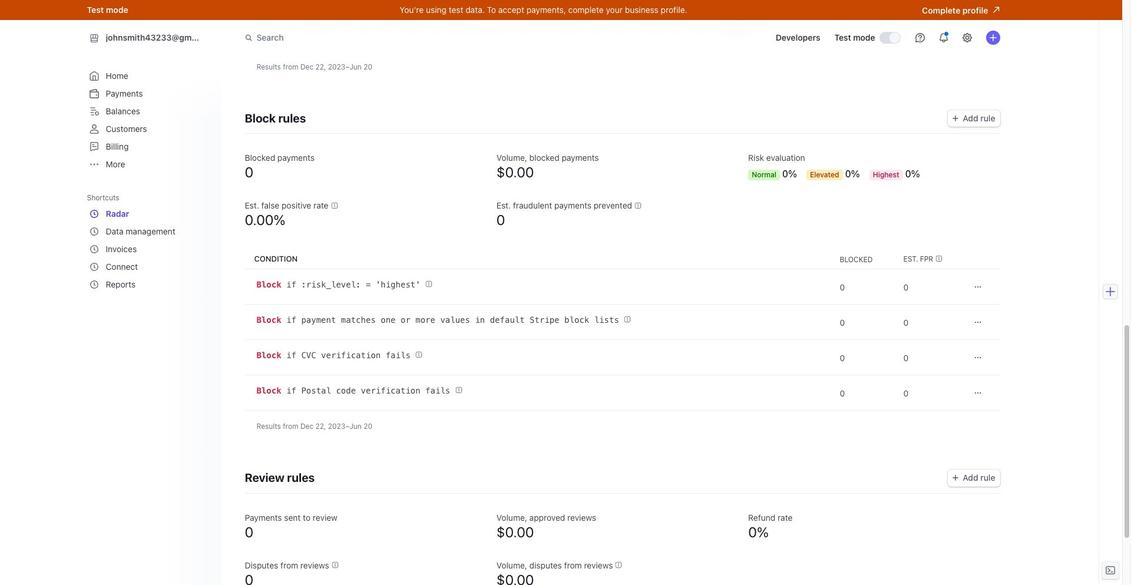 Task type: describe. For each thing, give the bounding box(es) containing it.
2 svg image from the top
[[974, 319, 981, 326]]

1 list from the top
[[245, 0, 1000, 82]]

settings image
[[963, 33, 972, 42]]

2 shortcuts element from the top
[[87, 205, 209, 293]]

2 list from the top
[[245, 269, 1000, 441]]

help image
[[915, 33, 925, 42]]

core navigation links element
[[87, 67, 209, 173]]

1 shortcuts element from the top
[[87, 189, 212, 293]]



Task type: vqa. For each thing, say whether or not it's contained in the screenshot.
svg image to the middle
yes



Task type: locate. For each thing, give the bounding box(es) containing it.
Search text field
[[238, 27, 570, 49]]

notifications image
[[939, 33, 948, 42]]

3 svg image from the top
[[974, 354, 981, 361]]

2 svg image from the top
[[974, 284, 981, 291]]

shortcuts element
[[87, 189, 212, 293], [87, 205, 209, 293]]

svg image
[[974, 30, 981, 37], [974, 319, 981, 326], [974, 354, 981, 361], [974, 390, 981, 397]]

0 vertical spatial svg image
[[974, 0, 981, 2]]

svg image
[[974, 0, 981, 2], [974, 284, 981, 291]]

1 svg image from the top
[[974, 0, 981, 2]]

1 vertical spatial svg image
[[974, 284, 981, 291]]

1 vertical spatial list
[[245, 269, 1000, 441]]

None search field
[[238, 27, 570, 49]]

0 vertical spatial list
[[245, 0, 1000, 82]]

Test mode checkbox
[[880, 32, 900, 43]]

list
[[245, 0, 1000, 82], [245, 269, 1000, 441]]

4 svg image from the top
[[974, 390, 981, 397]]

1 svg image from the top
[[974, 30, 981, 37]]

manage shortcuts image
[[200, 194, 207, 201]]



